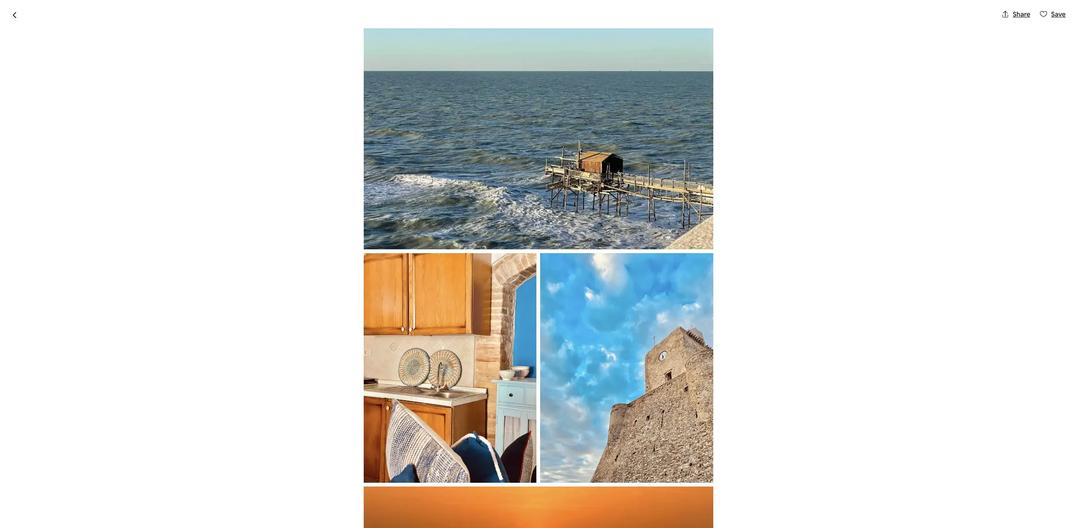 Task type: vqa. For each thing, say whether or not it's contained in the screenshot.
the 4.91
no



Task type: locate. For each thing, give the bounding box(es) containing it.
listing image 19 image
[[364, 15, 714, 250], [364, 15, 714, 250]]

1 horizontal spatial with
[[358, 466, 371, 475]]

1 vertical spatial ·
[[376, 385, 378, 395]]

"the heart of the village" image 1 image
[[274, 90, 539, 354]]

1
[[379, 385, 382, 395]]

yourself
[[326, 466, 350, 475]]

· inside entire rental unit hosted by francesca 3 beds · 1 bath
[[376, 385, 378, 395]]

listing image 20 image
[[364, 253, 537, 484], [364, 253, 537, 484]]

x
[[654, 515, 658, 525]]

1 vertical spatial with
[[358, 466, 371, 475]]

"the heart of the village" image 4 image
[[675, 90, 803, 222]]

"the heart of the village" superhost · termoli, molise, italy
[[291, 48, 455, 78]]

save button
[[1037, 6, 1070, 22]]

with right in
[[358, 466, 371, 475]]

room
[[311, 434, 327, 443]]

the right 'of' on the top of the page
[[370, 48, 390, 64]]

3
[[351, 385, 355, 395]]

heart
[[321, 48, 352, 64]]

with
[[329, 434, 342, 443], [358, 466, 371, 475]]

the left lockbox.
[[373, 466, 383, 475]]

won't
[[689, 496, 706, 504]]

village"
[[392, 48, 434, 64]]

january
[[392, 486, 421, 496]]

$80 x 5 nights
[[639, 515, 687, 525]]

$80 $55 night
[[639, 381, 698, 394]]

$80 left $55
[[639, 381, 657, 394]]

$80 left x
[[639, 515, 652, 525]]

listing image 22 image
[[364, 487, 714, 529], [364, 487, 714, 529]]

for
[[408, 434, 417, 443]]

the
[[370, 48, 390, 64], [373, 466, 383, 475]]

·
[[387, 68, 388, 78], [376, 385, 378, 395]]

divano letto image
[[675, 226, 803, 354]]

you won't be charged yet
[[676, 496, 753, 504]]

$80 for x
[[639, 515, 652, 525]]

reserve
[[701, 472, 729, 481]]

share
[[1013, 10, 1031, 18]]

$80
[[639, 381, 657, 394], [639, 515, 652, 525]]

entire rental unit hosted by francesca 3 beds · 1 bath
[[274, 369, 458, 395]]

0 vertical spatial ·
[[387, 68, 388, 78]]

Start your search search field
[[468, 8, 610, 30]]

working.
[[419, 434, 445, 443]]

0 vertical spatial the
[[370, 48, 390, 64]]

with left wifi
[[329, 434, 342, 443]]

listing image 21 image
[[541, 253, 714, 484], [541, 253, 714, 484]]

0 vertical spatial with
[[329, 434, 342, 443]]

dialog
[[0, 0, 1078, 529]]

· left termoli,
[[387, 68, 388, 78]]

by francesca
[[394, 369, 458, 382]]

1 vertical spatial $80
[[639, 515, 652, 525]]

· left 1 at the bottom
[[376, 385, 378, 395]]

1 horizontal spatial ·
[[387, 68, 388, 78]]

hosted
[[357, 369, 392, 382]]

you
[[676, 496, 687, 504]]

rental
[[305, 369, 334, 382]]

check
[[305, 466, 324, 475]]

lockbox.
[[384, 466, 410, 475]]

francesca is a superhost. learn more about francesca. image
[[556, 369, 583, 396], [556, 369, 583, 396]]

molise,
[[418, 68, 440, 77]]

0 vertical spatial $80
[[639, 381, 657, 394]]

5
[[659, 515, 664, 525]]

well-
[[374, 434, 388, 443]]

dedicated workspace a room with wifi that's well-suited for working.
[[305, 422, 445, 443]]

0 horizontal spatial with
[[329, 434, 342, 443]]

beds
[[357, 385, 374, 395]]

0 horizontal spatial ·
[[376, 385, 378, 395]]

free
[[305, 486, 320, 496]]

free cancellation before january 10
[[305, 486, 430, 496]]

2 $80 from the top
[[639, 515, 652, 525]]

save
[[1052, 10, 1066, 18]]

a
[[305, 434, 309, 443]]

in
[[351, 466, 357, 475]]

1 $80 from the top
[[639, 381, 657, 394]]

termoli,
[[392, 68, 417, 77]]



Task type: describe. For each thing, give the bounding box(es) containing it.
before
[[367, 486, 391, 496]]

charged
[[717, 496, 742, 504]]

reserve button
[[639, 465, 791, 488]]

1 vertical spatial the
[[373, 466, 383, 475]]

entire
[[274, 369, 303, 382]]

1/11/2024
[[644, 417, 673, 426]]

unit
[[336, 369, 355, 382]]

share button
[[998, 6, 1035, 22]]

"the
[[291, 48, 319, 64]]

dedicated
[[305, 422, 342, 432]]

be
[[707, 496, 715, 504]]

yet
[[744, 496, 753, 504]]

that's
[[355, 434, 372, 443]]

bath
[[384, 385, 400, 395]]

check yourself in with the lockbox.
[[305, 466, 410, 475]]

workspace
[[344, 422, 383, 432]]

$55
[[660, 381, 677, 394]]

"the heart of the village" image 3 image
[[543, 226, 671, 354]]

$80 x 5 nights button
[[639, 515, 687, 525]]

with inside dedicated workspace a room with wifi that's well-suited for working.
[[329, 434, 342, 443]]

· inside the "the heart of the village" superhost · termoli, molise, italy
[[387, 68, 388, 78]]

suited
[[388, 434, 407, 443]]

wifi
[[343, 434, 354, 443]]

nights
[[665, 515, 687, 525]]

10
[[422, 486, 430, 496]]

1/16/2024
[[721, 417, 751, 426]]

dialog containing share
[[0, 0, 1078, 529]]

$80 for $55
[[639, 381, 657, 394]]

the inside the "the heart of the village" superhost · termoli, molise, italy
[[370, 48, 390, 64]]

"the heart of the village" image 2 image
[[543, 90, 671, 222]]

termoli, molise, italy button
[[392, 67, 455, 78]]

italy
[[441, 68, 455, 77]]

of
[[355, 48, 367, 64]]

cancellation
[[322, 486, 365, 496]]

night
[[680, 384, 698, 394]]

superhost
[[352, 68, 383, 77]]



